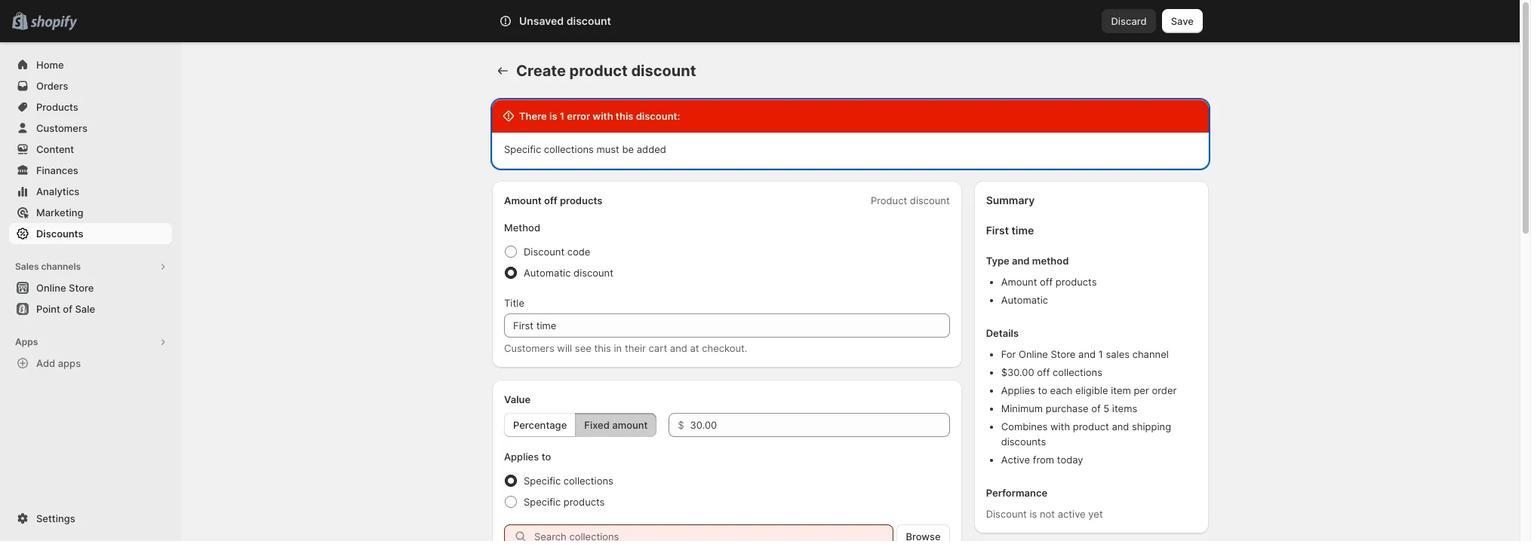 Task type: describe. For each thing, give the bounding box(es) containing it.
home
[[36, 59, 64, 71]]

discard button
[[1102, 9, 1156, 33]]

shipping
[[1132, 421, 1171, 433]]

title
[[504, 297, 524, 309]]

performance
[[986, 487, 1048, 500]]

type and method
[[986, 255, 1069, 267]]

discount code
[[524, 246, 590, 258]]

amount
[[612, 420, 648, 432]]

apps
[[15, 337, 38, 348]]

summary
[[986, 194, 1035, 207]]

with inside for online store and 1 sales channel $30.00 off collections applies to each eligible item per order minimum purchase of 5 items combines with product and shipping discounts active from today
[[1050, 421, 1070, 433]]

add apps
[[36, 358, 81, 370]]

search button
[[541, 9, 979, 33]]

sale
[[75, 303, 95, 315]]

applies to
[[504, 451, 551, 463]]

online inside online store link
[[36, 282, 66, 294]]

each
[[1050, 385, 1073, 397]]

and left at
[[670, 343, 687, 355]]

be
[[622, 143, 634, 155]]

point of sale
[[36, 303, 95, 315]]

marketing
[[36, 207, 83, 219]]

collections inside for online store and 1 sales channel $30.00 off collections applies to each eligible item per order minimum purchase of 5 items combines with product and shipping discounts active from today
[[1053, 367, 1102, 379]]

is for there
[[549, 110, 557, 122]]

point
[[36, 303, 60, 315]]

point of sale button
[[0, 299, 181, 320]]

collections for specific collections must be added
[[544, 143, 594, 155]]

value
[[504, 394, 531, 406]]

first
[[986, 224, 1009, 237]]

$ text field
[[690, 414, 950, 438]]

0 horizontal spatial automatic
[[524, 267, 571, 279]]

content
[[36, 143, 74, 155]]

0 vertical spatial this
[[616, 110, 633, 122]]

settings
[[36, 513, 75, 525]]

will
[[557, 343, 572, 355]]

save
[[1171, 15, 1194, 27]]

online inside for online store and 1 sales channel $30.00 off collections applies to each eligible item per order minimum purchase of 5 items combines with product and shipping discounts active from today
[[1019, 349, 1048, 361]]

sales channels button
[[9, 257, 172, 278]]

create
[[516, 62, 566, 80]]

active
[[1058, 509, 1086, 521]]

amount for amount off products automatic
[[1001, 276, 1037, 288]]

product discount
[[871, 195, 950, 207]]

added
[[637, 143, 666, 155]]

create product discount
[[516, 62, 696, 80]]

amount off products
[[504, 195, 602, 207]]

analytics
[[36, 186, 79, 198]]

specific for specific products
[[524, 497, 561, 509]]

discounts link
[[9, 223, 172, 244]]

Title text field
[[504, 314, 950, 338]]

item
[[1111, 385, 1131, 397]]

minimum
[[1001, 403, 1043, 415]]

today
[[1057, 454, 1083, 466]]

discard
[[1111, 15, 1147, 27]]

off inside for online store and 1 sales channel $30.00 off collections applies to each eligible item per order minimum purchase of 5 items combines with product and shipping discounts active from today
[[1037, 367, 1050, 379]]

to inside for online store and 1 sales channel $30.00 off collections applies to each eligible item per order minimum purchase of 5 items combines with product and shipping discounts active from today
[[1038, 385, 1047, 397]]

discounts
[[1001, 436, 1046, 448]]

settings link
[[9, 509, 172, 530]]

2 vertical spatial products
[[564, 497, 605, 509]]

and down items
[[1112, 421, 1129, 433]]

discount is not active yet
[[986, 509, 1103, 521]]

store inside for online store and 1 sales channel $30.00 off collections applies to each eligible item per order minimum purchase of 5 items combines with product and shipping discounts active from today
[[1051, 349, 1076, 361]]

checkout.
[[702, 343, 747, 355]]

automatic discount
[[524, 267, 613, 279]]

specific collections
[[524, 475, 613, 487]]

$
[[678, 420, 684, 432]]

products for amount off products
[[560, 195, 602, 207]]

at
[[690, 343, 699, 355]]

there
[[519, 110, 547, 122]]

save button
[[1162, 9, 1203, 33]]

customers for customers
[[36, 122, 87, 134]]

amount off products automatic
[[1001, 276, 1097, 306]]

add apps button
[[9, 353, 172, 374]]

finances link
[[9, 160, 172, 181]]

percentage
[[513, 420, 567, 432]]

specific for specific collections
[[524, 475, 561, 487]]

1 vertical spatial applies
[[504, 451, 539, 463]]

apps button
[[9, 332, 172, 353]]



Task type: locate. For each thing, give the bounding box(es) containing it.
to down percentage button
[[542, 451, 551, 463]]

discount for discount code
[[524, 246, 565, 258]]

of left 5
[[1091, 403, 1101, 415]]

discount
[[566, 14, 611, 27], [631, 62, 696, 80], [910, 195, 950, 207], [574, 267, 613, 279]]

1 horizontal spatial of
[[1091, 403, 1101, 415]]

automatic down type and method
[[1001, 294, 1048, 306]]

5
[[1103, 403, 1109, 415]]

1 vertical spatial 1
[[1099, 349, 1103, 361]]

products
[[36, 101, 78, 113]]

online store link
[[9, 278, 172, 299]]

1 vertical spatial online
[[1019, 349, 1048, 361]]

amount inside "amount off products automatic"
[[1001, 276, 1037, 288]]

0 horizontal spatial to
[[542, 451, 551, 463]]

1 vertical spatial products
[[1056, 276, 1097, 288]]

details
[[986, 327, 1019, 340]]

0 vertical spatial is
[[549, 110, 557, 122]]

off
[[544, 195, 557, 207], [1040, 276, 1053, 288], [1037, 367, 1050, 379]]

1 vertical spatial of
[[1091, 403, 1101, 415]]

of inside for online store and 1 sales channel $30.00 off collections applies to each eligible item per order minimum purchase of 5 items combines with product and shipping discounts active from today
[[1091, 403, 1101, 415]]

1 horizontal spatial store
[[1051, 349, 1076, 361]]

collections up specific products
[[564, 475, 613, 487]]

combines
[[1001, 421, 1048, 433]]

1 horizontal spatial customers
[[504, 343, 554, 355]]

1 vertical spatial is
[[1030, 509, 1037, 521]]

per
[[1134, 385, 1149, 397]]

products inside "amount off products automatic"
[[1056, 276, 1097, 288]]

discount up discount:
[[631, 62, 696, 80]]

0 vertical spatial automatic
[[524, 267, 571, 279]]

analytics link
[[9, 181, 172, 202]]

cart
[[649, 343, 667, 355]]

0 vertical spatial online
[[36, 282, 66, 294]]

specific for specific collections must be added
[[504, 143, 541, 155]]

discount down code
[[574, 267, 613, 279]]

0 horizontal spatial with
[[593, 110, 613, 122]]

discount for automatic discount
[[574, 267, 613, 279]]

0 vertical spatial to
[[1038, 385, 1047, 397]]

fixed amount button
[[575, 414, 657, 438]]

1 vertical spatial with
[[1050, 421, 1070, 433]]

1 vertical spatial store
[[1051, 349, 1076, 361]]

with
[[593, 110, 613, 122], [1050, 421, 1070, 433]]

0 horizontal spatial product
[[569, 62, 628, 80]]

off down the method
[[1040, 276, 1053, 288]]

channels
[[41, 261, 81, 272]]

off right $30.00 on the bottom right
[[1037, 367, 1050, 379]]

store inside button
[[69, 282, 94, 294]]

discount for product discount
[[910, 195, 950, 207]]

this up the be
[[616, 110, 633, 122]]

is for discount
[[1030, 509, 1037, 521]]

1 vertical spatial this
[[594, 343, 611, 355]]

automatic inside "amount off products automatic"
[[1001, 294, 1048, 306]]

online
[[36, 282, 66, 294], [1019, 349, 1048, 361]]

specific
[[504, 143, 541, 155], [524, 475, 561, 487], [524, 497, 561, 509]]

1 vertical spatial automatic
[[1001, 294, 1048, 306]]

1 vertical spatial product
[[1073, 421, 1109, 433]]

sales channels
[[15, 261, 81, 272]]

1 horizontal spatial 1
[[1099, 349, 1103, 361]]

off for amount off products
[[544, 195, 557, 207]]

is
[[549, 110, 557, 122], [1030, 509, 1037, 521]]

orders
[[36, 80, 68, 92]]

applies down $30.00 on the bottom right
[[1001, 385, 1035, 397]]

specific down specific collections
[[524, 497, 561, 509]]

home link
[[9, 54, 172, 75]]

product up there is 1 error with this discount:
[[569, 62, 628, 80]]

sales
[[15, 261, 39, 272]]

1 horizontal spatial is
[[1030, 509, 1037, 521]]

products for amount off products automatic
[[1056, 276, 1097, 288]]

specific down there
[[504, 143, 541, 155]]

their
[[625, 343, 646, 355]]

for online store and 1 sales channel $30.00 off collections applies to each eligible item per order minimum purchase of 5 items combines with product and shipping discounts active from today
[[1001, 349, 1177, 466]]

product inside for online store and 1 sales channel $30.00 off collections applies to each eligible item per order minimum purchase of 5 items combines with product and shipping discounts active from today
[[1073, 421, 1109, 433]]

products down specific collections
[[564, 497, 605, 509]]

0 vertical spatial amount
[[504, 195, 542, 207]]

online store button
[[0, 278, 181, 299]]

discount for unsaved discount
[[566, 14, 611, 27]]

customers will see this in their cart and at checkout.
[[504, 343, 747, 355]]

see
[[575, 343, 591, 355]]

online up $30.00 on the bottom right
[[1019, 349, 1048, 361]]

specific products
[[524, 497, 605, 509]]

discount right unsaved
[[566, 14, 611, 27]]

specific collections must be added
[[504, 143, 666, 155]]

1 vertical spatial to
[[542, 451, 551, 463]]

customers left will
[[504, 343, 554, 355]]

first time
[[986, 224, 1034, 237]]

off up discount code
[[544, 195, 557, 207]]

1 vertical spatial off
[[1040, 276, 1053, 288]]

purchase
[[1046, 403, 1089, 415]]

to left each
[[1038, 385, 1047, 397]]

unsaved
[[519, 14, 564, 27]]

store up each
[[1051, 349, 1076, 361]]

eligible
[[1075, 385, 1108, 397]]

add
[[36, 358, 55, 370]]

applies
[[1001, 385, 1035, 397], [504, 451, 539, 463]]

search
[[566, 15, 598, 27]]

online up 'point'
[[36, 282, 66, 294]]

amount for amount off products
[[504, 195, 542, 207]]

1 vertical spatial collections
[[1053, 367, 1102, 379]]

1 horizontal spatial online
[[1019, 349, 1048, 361]]

must
[[596, 143, 619, 155]]

this left in
[[594, 343, 611, 355]]

0 vertical spatial discount
[[524, 246, 565, 258]]

1 horizontal spatial discount
[[986, 509, 1027, 521]]

1 horizontal spatial this
[[616, 110, 633, 122]]

collections for specific collections
[[564, 475, 613, 487]]

discounts
[[36, 228, 83, 240]]

fixed
[[584, 420, 610, 432]]

1
[[560, 110, 564, 122], [1099, 349, 1103, 361]]

0 vertical spatial store
[[69, 282, 94, 294]]

sales
[[1106, 349, 1130, 361]]

customers
[[36, 122, 87, 134], [504, 343, 554, 355]]

products
[[560, 195, 602, 207], [1056, 276, 1097, 288], [564, 497, 605, 509]]

2 vertical spatial collections
[[564, 475, 613, 487]]

applies inside for online store and 1 sales channel $30.00 off collections applies to each eligible item per order minimum purchase of 5 items combines with product and shipping discounts active from today
[[1001, 385, 1035, 397]]

1 horizontal spatial amount
[[1001, 276, 1037, 288]]

0 horizontal spatial is
[[549, 110, 557, 122]]

collections up the eligible
[[1053, 367, 1102, 379]]

to
[[1038, 385, 1047, 397], [542, 451, 551, 463]]

and left sales
[[1078, 349, 1096, 361]]

0 vertical spatial of
[[63, 303, 72, 315]]

automatic
[[524, 267, 571, 279], [1001, 294, 1048, 306]]

store
[[69, 282, 94, 294], [1051, 349, 1076, 361]]

0 vertical spatial products
[[560, 195, 602, 207]]

with right error
[[593, 110, 613, 122]]

0 vertical spatial specific
[[504, 143, 541, 155]]

0 horizontal spatial of
[[63, 303, 72, 315]]

shopify image
[[30, 16, 77, 31]]

1 left error
[[560, 110, 564, 122]]

specific down applies to
[[524, 475, 561, 487]]

0 horizontal spatial store
[[69, 282, 94, 294]]

of inside point of sale 'link'
[[63, 303, 72, 315]]

applies down percentage button
[[504, 451, 539, 463]]

0 vertical spatial with
[[593, 110, 613, 122]]

1 horizontal spatial automatic
[[1001, 294, 1048, 306]]

product
[[871, 195, 907, 207]]

discount right product
[[910, 195, 950, 207]]

apps
[[58, 358, 81, 370]]

discount:
[[636, 110, 680, 122]]

yet
[[1088, 509, 1103, 521]]

1 horizontal spatial with
[[1050, 421, 1070, 433]]

discount for discount is not active yet
[[986, 509, 1027, 521]]

0 horizontal spatial 1
[[560, 110, 564, 122]]

product down 5
[[1073, 421, 1109, 433]]

0 horizontal spatial customers
[[36, 122, 87, 134]]

0 vertical spatial customers
[[36, 122, 87, 134]]

store up the sale
[[69, 282, 94, 294]]

1 vertical spatial customers
[[504, 343, 554, 355]]

customers down products
[[36, 122, 87, 134]]

0 horizontal spatial applies
[[504, 451, 539, 463]]

1 vertical spatial amount
[[1001, 276, 1037, 288]]

1 horizontal spatial to
[[1038, 385, 1047, 397]]

for
[[1001, 349, 1016, 361]]

order
[[1152, 385, 1177, 397]]

Search collections text field
[[534, 525, 894, 542]]

is left not
[[1030, 509, 1037, 521]]

and right type on the right
[[1012, 255, 1030, 267]]

1 left sales
[[1099, 349, 1103, 361]]

online store
[[36, 282, 94, 294]]

0 vertical spatial applies
[[1001, 385, 1035, 397]]

automatic down discount code
[[524, 267, 571, 279]]

products up code
[[560, 195, 602, 207]]

amount up method
[[504, 195, 542, 207]]

1 horizontal spatial product
[[1073, 421, 1109, 433]]

method
[[504, 222, 540, 234]]

0 vertical spatial product
[[569, 62, 628, 80]]

not
[[1040, 509, 1055, 521]]

of left the sale
[[63, 303, 72, 315]]

unsaved discount
[[519, 14, 611, 27]]

0 horizontal spatial this
[[594, 343, 611, 355]]

2 vertical spatial off
[[1037, 367, 1050, 379]]

percentage button
[[504, 414, 576, 438]]

off inside "amount off products automatic"
[[1040, 276, 1053, 288]]

items
[[1112, 403, 1137, 415]]

1 horizontal spatial applies
[[1001, 385, 1035, 397]]

products down the method
[[1056, 276, 1097, 288]]

type
[[986, 255, 1009, 267]]

finances
[[36, 165, 78, 177]]

0 vertical spatial off
[[544, 195, 557, 207]]

off for amount off products automatic
[[1040, 276, 1053, 288]]

amount
[[504, 195, 542, 207], [1001, 276, 1037, 288]]

is right there
[[549, 110, 557, 122]]

0 horizontal spatial online
[[36, 282, 66, 294]]

marketing link
[[9, 202, 172, 223]]

error
[[567, 110, 590, 122]]

1 vertical spatial discount
[[986, 509, 1027, 521]]

discount up automatic discount
[[524, 246, 565, 258]]

this
[[616, 110, 633, 122], [594, 343, 611, 355]]

there is 1 error with this discount:
[[519, 110, 680, 122]]

0 vertical spatial 1
[[560, 110, 564, 122]]

customers for customers will see this in their cart and at checkout.
[[504, 343, 554, 355]]

0 horizontal spatial amount
[[504, 195, 542, 207]]

1 inside for online store and 1 sales channel $30.00 off collections applies to each eligible item per order minimum purchase of 5 items combines with product and shipping discounts active from today
[[1099, 349, 1103, 361]]

in
[[614, 343, 622, 355]]

fixed amount
[[584, 420, 648, 432]]

0 vertical spatial collections
[[544, 143, 594, 155]]

collections down error
[[544, 143, 594, 155]]

discount down performance at the bottom right of page
[[986, 509, 1027, 521]]

with down purchase on the bottom of the page
[[1050, 421, 1070, 433]]

amount down type and method
[[1001, 276, 1037, 288]]

orders link
[[9, 75, 172, 97]]

1 vertical spatial specific
[[524, 475, 561, 487]]

2 vertical spatial specific
[[524, 497, 561, 509]]

content link
[[9, 139, 172, 160]]

0 horizontal spatial discount
[[524, 246, 565, 258]]

customers link
[[9, 118, 172, 139]]

method
[[1032, 255, 1069, 267]]



Task type: vqa. For each thing, say whether or not it's contained in the screenshot.
'to add a single field, visit metafields .'
no



